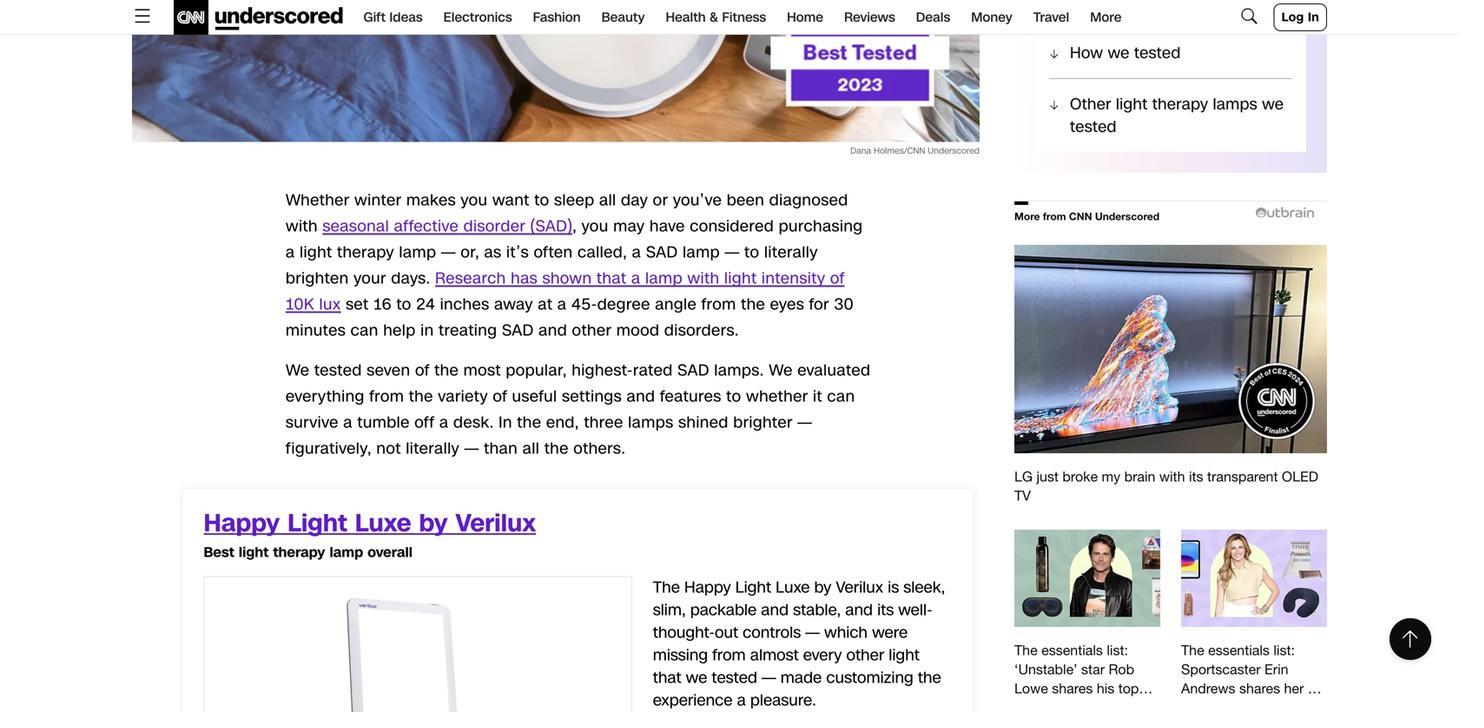 Task type: describe. For each thing, give the bounding box(es) containing it.
not
[[376, 438, 401, 460]]

essentials for sportscaster
[[1208, 642, 1270, 658]]

seasonal affective disorder (sad) link
[[323, 215, 572, 237]]

1 we from the left
[[286, 360, 310, 381]]

a up figuratively,
[[343, 412, 353, 433]]

shown
[[542, 268, 592, 289]]

degree
[[597, 294, 650, 315]]

purchasing
[[779, 215, 863, 237]]

been
[[727, 189, 765, 211]]

the for the essentials list: 'unstable' star rob lowe shares his top wellness picks
[[1015, 642, 1038, 658]]

best
[[204, 543, 234, 562]]

shares inside the essentials list: 'unstable' star rob lowe shares his top wellness picks
[[1052, 681, 1093, 697]]

lamps.
[[714, 360, 764, 381]]

and inside we tested seven of the most popular, highest-rated sad lamps. we evaluated everything from the variety of useful settings and features to whether it can survive a tumble off a desk. in the end, three lamps shined brighter — figuratively, not literally — than all the others.
[[627, 386, 655, 407]]

can inside set 16 to 24 inches away at a 45-degree angle from the eyes for 30 minutes can help in treating sad and other mood disorders.
[[351, 320, 378, 341]]

as
[[484, 241, 502, 263]]

a inside the happy light luxe by verilux is sleek, slim, packable and stable, and its well- thought-out controls — which were missing from almost every other light that we tested — made customizing the experience a pleasure.
[[737, 690, 746, 711]]

happy light luxe by verilux best light therapy lamp overall
[[204, 506, 536, 562]]

packable
[[690, 599, 757, 621]]

— down desk.
[[464, 438, 479, 460]]

whether winter makes you want to sleep all day or you've been diagnosed with
[[286, 189, 848, 237]]

to inside "whether winter makes you want to sleep all day or you've been diagnosed with"
[[534, 189, 549, 211]]

luxe inside the happy light luxe by verilux is sleek, slim, packable and stable, and its well- thought-out controls — which were missing from almost every other light that we tested — made customizing the experience a pleasure.
[[776, 577, 810, 598]]

tumble
[[357, 412, 410, 433]]

just
[[1037, 469, 1059, 485]]

haves
[[1283, 700, 1319, 712]]

best sad lamps badged lead 23.jpg image
[[132, 0, 980, 142]]

the for the happy light luxe by verilux is sleek, slim, packable and stable, and its well- thought-out controls — which were missing from almost every other light that we tested — made customizing the experience a pleasure.
[[653, 577, 680, 598]]

how
[[1070, 42, 1103, 64]]

a inside set 16 to 24 inches away at a 45-degree angle from the eyes for 30 minutes can help in treating sad and other mood disorders.
[[557, 294, 567, 315]]

brighter
[[733, 412, 793, 433]]

rated
[[633, 360, 673, 381]]

whether
[[746, 386, 808, 407]]

must-
[[1246, 700, 1283, 712]]

controls
[[743, 622, 801, 644]]

or,
[[461, 241, 480, 263]]

lamp up days.
[[399, 241, 436, 263]]

gift
[[363, 8, 386, 26]]

more link
[[1090, 0, 1122, 35]]

rob
[[1109, 662, 1135, 678]]

features
[[660, 386, 722, 407]]

gift ideas
[[363, 8, 423, 26]]

health & fitness
[[666, 8, 766, 26]]

every
[[803, 645, 842, 666]]

in inside we tested seven of the most popular, highest-rated sad lamps. we evaluated everything from the variety of useful settings and features to whether it can survive a tumble off a desk. in the end, three lamps shined brighter — figuratively, not literally — than all the others.
[[499, 412, 512, 433]]

with inside "whether winter makes you want to sleep all day or you've been diagnosed with"
[[286, 215, 318, 237]]

holmes/cnn
[[874, 145, 925, 157]]

whether
[[286, 189, 350, 211]]

end,
[[546, 412, 579, 433]]

my
[[1102, 469, 1121, 485]]

other light therapy lamps we tested link
[[1049, 79, 1293, 152]]

happy light luxe by verilux link
[[204, 506, 536, 540]]

useful
[[512, 386, 557, 407]]

and up which
[[845, 599, 873, 621]]

1 horizontal spatial underscored
[[1095, 210, 1160, 222]]

lg
[[1015, 469, 1033, 485]]

it
[[813, 386, 822, 407]]

mood
[[617, 320, 660, 341]]

tested inside we tested seven of the most popular, highest-rated sad lamps. we evaluated everything from the variety of useful settings and features to whether it can survive a tumble off a desk. in the end, three lamps shined brighter — figuratively, not literally — than all the others.
[[314, 360, 362, 381]]

list: for erin
[[1274, 642, 1295, 658]]

day inside "whether winter makes you want to sleep all day or you've been diagnosed with"
[[621, 189, 648, 211]]

— down considered on the top of page
[[725, 241, 740, 263]]

seasonal affective disorder (sad)
[[323, 215, 572, 237]]

electronics
[[444, 8, 512, 26]]

therapy inside , you may have considered purchasing a light therapy lamp — or, as it's often called, a sad lamp — to literally brighten your days.
[[337, 241, 394, 263]]

desk.
[[453, 412, 494, 433]]

0 horizontal spatial of
[[415, 360, 430, 381]]

the essentials list: 'unstable' star rob lowe shares his top wellness picks link
[[1015, 530, 1160, 712]]

— left 'or,'
[[441, 241, 456, 263]]

called,
[[578, 241, 627, 263]]

sportscaster
[[1181, 662, 1261, 678]]

from inside we tested seven of the most popular, highest-rated sad lamps. we evaluated everything from the variety of useful settings and features to whether it can survive a tumble off a desk. in the end, three lamps shined brighter — figuratively, not literally — than all the others.
[[369, 386, 404, 407]]

all inside "whether winter makes you want to sleep all day or you've been diagnosed with"
[[599, 189, 616, 211]]

picks
[[1072, 700, 1105, 712]]

tested inside the happy light luxe by verilux is sleek, slim, packable and stable, and its well- thought-out controls — which were missing from almost every other light that we tested — made customizing the experience a pleasure.
[[712, 667, 757, 689]]

well-
[[898, 599, 933, 621]]

to inside set 16 to 24 inches away at a 45-degree angle from the eyes for 30 minutes can help in treating sad and other mood disorders.
[[396, 294, 411, 315]]

literally inside we tested seven of the most popular, highest-rated sad lamps. we evaluated everything from the variety of useful settings and features to whether it can survive a tumble off a desk. in the end, three lamps shined brighter — figuratively, not literally — than all the others.
[[406, 438, 460, 460]]

settings
[[562, 386, 622, 407]]

lg just broke my brain with its transparent oled tv image
[[1015, 245, 1327, 453]]

eyes
[[770, 294, 804, 315]]

star
[[1081, 662, 1105, 678]]

transparent
[[1207, 469, 1278, 485]]

disorder
[[463, 215, 526, 237]]

the inside the happy light luxe by verilux is sleek, slim, packable and stable, and its well- thought-out controls — which were missing from almost every other light that we tested — made customizing the experience a pleasure.
[[918, 667, 941, 689]]

electronics link
[[444, 0, 512, 35]]

— down almost
[[762, 667, 776, 689]]

9
[[1308, 681, 1316, 697]]

inches
[[440, 294, 489, 315]]

'unstable'
[[1015, 662, 1078, 678]]

we inside other light therapy lamps we tested
[[1262, 93, 1284, 115]]

home
[[787, 8, 823, 26]]

0 vertical spatial underscored
[[928, 145, 980, 157]]

from left the "cnn"
[[1043, 210, 1066, 222]]

light inside the happy light luxe by verilux is sleek, slim, packable and stable, and its well- thought-out controls — which were missing from almost every other light that we tested — made customizing the experience a pleasure.
[[889, 645, 920, 666]]

or
[[653, 189, 668, 211]]

lamps inside we tested seven of the most popular, highest-rated sad lamps. we evaluated everything from the variety of useful settings and features to whether it can survive a tumble off a desk. in the end, three lamps shined brighter — figuratively, not literally — than all the others.
[[628, 412, 674, 433]]

other light therapy lamps we tested
[[1070, 93, 1284, 138]]

cnn
[[1069, 210, 1092, 222]]

other inside the happy light luxe by verilux is sleek, slim, packable and stable, and its well- thought-out controls — which were missing from almost every other light that we tested — made customizing the experience a pleasure.
[[846, 645, 884, 666]]

1 horizontal spatial we
[[1108, 42, 1130, 64]]

list: for star
[[1107, 642, 1128, 658]]

beauty
[[602, 8, 645, 26]]

deals link
[[916, 0, 950, 35]]

lamp inside research has shown that a lamp with light intensity of 10k lux
[[645, 268, 683, 289]]

happy inside the happy light luxe by verilux is sleek, slim, packable and stable, and its well- thought-out controls — which were missing from almost every other light that we tested — made customizing the experience a pleasure.
[[684, 577, 731, 598]]

light inside happy light luxe by verilux best light therapy lamp overall
[[288, 506, 347, 540]]

often
[[534, 241, 573, 263]]

help
[[383, 320, 416, 341]]

tv
[[1015, 488, 1031, 504]]

a down may
[[632, 241, 641, 263]]

survive
[[286, 412, 339, 433]]

tested inside other light therapy lamps we tested
[[1070, 116, 1117, 138]]

everything
[[286, 386, 365, 407]]

reviews link
[[844, 0, 895, 35]]

we tested seven of the most popular, highest-rated sad lamps. we evaluated everything from the variety of useful settings and features to whether it can survive a tumble off a desk. in the end, three lamps shined brighter — figuratively, not literally — than all the others.
[[286, 360, 871, 460]]

his
[[1097, 681, 1115, 697]]

light inside other light therapy lamps we tested
[[1116, 93, 1148, 115]]

you've
[[673, 189, 722, 211]]

&
[[710, 8, 718, 26]]

therapy inside happy light luxe by verilux best light therapy lamp overall
[[273, 543, 325, 562]]

you inside "whether winter makes you want to sleep all day or you've been diagnosed with"
[[461, 189, 488, 211]]

therapy inside other light therapy lamps we tested
[[1152, 93, 1208, 115]]

open menu icon image
[[132, 5, 153, 26]]

for
[[809, 294, 829, 315]]

brain
[[1124, 469, 1156, 485]]

all inside we tested seven of the most popular, highest-rated sad lamps. we evaluated everything from the variety of useful settings and features to whether it can survive a tumble off a desk. in the end, three lamps shined brighter — figuratively, not literally — than all the others.
[[523, 438, 540, 460]]

a inside research has shown that a lamp with light intensity of 10k lux
[[631, 268, 641, 289]]



Task type: locate. For each thing, give the bounding box(es) containing it.
0 horizontal spatial you
[[461, 189, 488, 211]]

1 vertical spatial more
[[1015, 210, 1040, 222]]

0 horizontal spatial its
[[877, 599, 894, 621]]

the essentials list: sportscaster erin andrews shares her 9 game day must-haves
[[1181, 642, 1319, 712]]

stable,
[[793, 599, 841, 621]]

day inside the essentials list: sportscaster erin andrews shares her 9 game day must-haves
[[1220, 700, 1243, 712]]

light inside research has shown that a lamp with light intensity of 10k lux
[[724, 268, 757, 289]]

fitness
[[722, 8, 766, 26]]

set 16 to 24 inches away at a 45-degree angle from the eyes for 30 minutes can help in treating sad and other mood disorders.
[[286, 294, 854, 341]]

can
[[351, 320, 378, 341], [827, 386, 855, 407]]

therapy down "happy light luxe by verilux" link
[[273, 543, 325, 562]]

diagnosed
[[769, 189, 848, 211]]

to right 16
[[396, 294, 411, 315]]

the essentials list: sportscaster erin andrews shares her 9 game day must-haves image
[[1181, 530, 1327, 627]]

dana
[[850, 145, 871, 157]]

we
[[1108, 42, 1130, 64], [1262, 93, 1284, 115], [686, 667, 707, 689]]

verilux left 'is'
[[836, 577, 883, 598]]

other
[[1070, 93, 1111, 115]]

the essentials list: sportscaster erin andrews shares her 9 game day must-haves link
[[1181, 530, 1327, 712]]

lamp up angle
[[645, 268, 683, 289]]

1 horizontal spatial happy
[[684, 577, 731, 598]]

verilux inside the happy light luxe by verilux is sleek, slim, packable and stable, and its well- thought-out controls — which were missing from almost every other light that we tested — made customizing the experience a pleasure.
[[836, 577, 883, 598]]

literally down off
[[406, 438, 460, 460]]

sleep
[[554, 189, 595, 211]]

were
[[872, 622, 908, 644]]

slim,
[[653, 599, 686, 621]]

1 horizontal spatial lamps
[[1213, 93, 1258, 115]]

2 shares from the left
[[1239, 681, 1280, 697]]

light right other in the top of the page
[[1116, 93, 1148, 115]]

day left or
[[621, 189, 648, 211]]

to up (sad)
[[534, 189, 549, 211]]

0 horizontal spatial that
[[597, 268, 627, 289]]

tested up other light therapy lamps we tested "link"
[[1134, 42, 1181, 64]]

to down lamps.
[[726, 386, 741, 407]]

broke
[[1063, 469, 1098, 485]]

0 horizontal spatial happy
[[204, 506, 280, 540]]

1 essentials from the left
[[1042, 642, 1103, 658]]

by
[[419, 506, 448, 540], [814, 577, 832, 598]]

0 vertical spatial all
[[599, 189, 616, 211]]

light right the 'best'
[[239, 543, 269, 562]]

your
[[354, 268, 386, 289]]

want
[[492, 189, 530, 211]]

1 vertical spatial therapy
[[337, 241, 394, 263]]

a right off
[[439, 412, 449, 433]]

with inside research has shown that a lamp with light intensity of 10k lux
[[687, 268, 720, 289]]

which
[[824, 622, 868, 644]]

and up controls
[[761, 599, 789, 621]]

2 horizontal spatial therapy
[[1152, 93, 1208, 115]]

from down seven
[[369, 386, 404, 407]]

0 vertical spatial luxe
[[355, 506, 411, 540]]

lamp down "happy light luxe by verilux" link
[[330, 543, 363, 562]]

sad down have
[[646, 241, 678, 263]]

have
[[650, 215, 685, 237]]

log in link
[[1274, 3, 1327, 31]]

0 horizontal spatial more
[[1015, 210, 1040, 222]]

shares inside the essentials list: sportscaster erin andrews shares her 9 game day must-haves
[[1239, 681, 1280, 697]]

1 horizontal spatial the
[[1015, 642, 1038, 658]]

0 horizontal spatial light
[[288, 506, 347, 540]]

1 vertical spatial literally
[[406, 438, 460, 460]]

1 horizontal spatial list:
[[1274, 642, 1295, 658]]

0 horizontal spatial other
[[572, 320, 612, 341]]

1 vertical spatial can
[[827, 386, 855, 407]]

verilux inside happy light luxe by verilux best light therapy lamp overall
[[455, 506, 536, 540]]

off
[[415, 412, 435, 433]]

and
[[539, 320, 567, 341], [627, 386, 655, 407], [761, 599, 789, 621], [845, 599, 873, 621]]

to inside , you may have considered purchasing a light therapy lamp — or, as it's often called, a sad lamp — to literally brighten your days.
[[744, 241, 760, 263]]

cnn underscored_best sad lamps_verilux happylamp image
[[205, 577, 631, 712]]

oled
[[1282, 469, 1319, 485]]

a
[[286, 241, 295, 263], [632, 241, 641, 263], [631, 268, 641, 289], [557, 294, 567, 315], [343, 412, 353, 433], [439, 412, 449, 433], [737, 690, 746, 711]]

happy inside happy light luxe by verilux best light therapy lamp overall
[[204, 506, 280, 540]]

its inside lg just broke my brain with its transparent oled tv
[[1189, 469, 1204, 485]]

0 vertical spatial day
[[621, 189, 648, 211]]

the up 'unstable' at bottom right
[[1015, 642, 1038, 658]]

with right brain
[[1159, 469, 1185, 485]]

essentials for 'unstable'
[[1042, 642, 1103, 658]]

10k
[[286, 294, 314, 315]]

0 horizontal spatial all
[[523, 438, 540, 460]]

1 horizontal spatial therapy
[[337, 241, 394, 263]]

affective
[[394, 215, 459, 237]]

1 vertical spatial of
[[415, 360, 430, 381]]

1 vertical spatial verilux
[[836, 577, 883, 598]]

the up variety
[[434, 360, 459, 381]]

the up slim,
[[653, 577, 680, 598]]

2 horizontal spatial we
[[1262, 93, 1284, 115]]

0 vertical spatial by
[[419, 506, 448, 540]]

0 horizontal spatial therapy
[[273, 543, 325, 562]]

light up packable
[[735, 577, 771, 598]]

2 we from the left
[[769, 360, 793, 381]]

research has shown that a lamp with light intensity of 10k lux link
[[286, 268, 845, 315]]

that inside research has shown that a lamp with light intensity of 10k lux
[[597, 268, 627, 289]]

a left pleasure.
[[737, 690, 746, 711]]

0 horizontal spatial in
[[499, 412, 512, 433]]

2 essentials from the left
[[1208, 642, 1270, 658]]

shares up must-
[[1239, 681, 1280, 697]]

0 horizontal spatial underscored
[[928, 145, 980, 157]]

0 horizontal spatial with
[[286, 215, 318, 237]]

lamps inside other light therapy lamps we tested
[[1213, 93, 1258, 115]]

1 vertical spatial that
[[653, 667, 681, 689]]

1 horizontal spatial verilux
[[836, 577, 883, 598]]

0 horizontal spatial the
[[653, 577, 680, 598]]

list: up the rob
[[1107, 642, 1128, 658]]

in
[[1308, 9, 1319, 26], [499, 412, 512, 433]]

0 horizontal spatial day
[[621, 189, 648, 211]]

0 vertical spatial we
[[1108, 42, 1130, 64]]

day down andrews
[[1220, 700, 1243, 712]]

health & fitness link
[[666, 0, 766, 35]]

sad up features
[[678, 360, 710, 381]]

1 vertical spatial in
[[499, 412, 512, 433]]

other inside set 16 to 24 inches away at a 45-degree angle from the eyes for 30 minutes can help in treating sad and other mood disorders.
[[572, 320, 612, 341]]

and inside set 16 to 24 inches away at a 45-degree angle from the eyes for 30 minutes can help in treating sad and other mood disorders.
[[539, 320, 567, 341]]

0 horizontal spatial can
[[351, 320, 378, 341]]

0 vertical spatial therapy
[[1152, 93, 1208, 115]]

1 vertical spatial you
[[582, 215, 609, 237]]

popular,
[[506, 360, 567, 381]]

1 horizontal spatial its
[[1189, 469, 1204, 485]]

andrews
[[1181, 681, 1236, 697]]

other
[[572, 320, 612, 341], [846, 645, 884, 666]]

health
[[666, 8, 706, 26]]

0 horizontal spatial shares
[[1052, 681, 1093, 697]]

therapy up 'your'
[[337, 241, 394, 263]]

0 horizontal spatial we
[[286, 360, 310, 381]]

sad inside we tested seven of the most popular, highest-rated sad lamps. we evaluated everything from the variety of useful settings and features to whether it can survive a tumble off a desk. in the end, three lamps shined brighter — figuratively, not literally — than all the others.
[[678, 360, 710, 381]]

list: up erin
[[1274, 642, 1295, 658]]

the inside the happy light luxe by verilux is sleek, slim, packable and stable, and its well- thought-out controls — which were missing from almost every other light that we tested — made customizing the experience a pleasure.
[[653, 577, 680, 598]]

has
[[511, 268, 538, 289]]

can right it at the right of the page
[[827, 386, 855, 407]]

2 vertical spatial of
[[493, 386, 507, 407]]

2 horizontal spatial the
[[1181, 642, 1204, 658]]

ideas
[[389, 8, 423, 26]]

lamp
[[399, 241, 436, 263], [683, 241, 720, 263], [645, 268, 683, 289], [330, 543, 363, 562]]

0 vertical spatial its
[[1189, 469, 1204, 485]]

customizing
[[826, 667, 914, 689]]

minutes
[[286, 320, 346, 341]]

essentials up star
[[1042, 642, 1103, 658]]

0 vertical spatial happy
[[204, 506, 280, 540]]

and down the rated
[[627, 386, 655, 407]]

made
[[781, 667, 822, 689]]

0 vertical spatial lamps
[[1213, 93, 1258, 115]]

fashion
[[533, 8, 581, 26]]

essentials up sportscaster
[[1208, 642, 1270, 658]]

from up disorders.
[[701, 294, 736, 315]]

other down 45-
[[572, 320, 612, 341]]

16
[[374, 294, 392, 315]]

you inside , you may have considered purchasing a light therapy lamp — or, as it's often called, a sad lamp — to literally brighten your days.
[[582, 215, 609, 237]]

missing
[[653, 645, 708, 666]]

how we tested
[[1070, 42, 1181, 64]]

you up disorder on the left top of page
[[461, 189, 488, 211]]

sad inside set 16 to 24 inches away at a 45-degree angle from the eyes for 30 minutes can help in treating sad and other mood disorders.
[[502, 320, 534, 341]]

money link
[[971, 0, 1013, 35]]

1 horizontal spatial by
[[814, 577, 832, 598]]

more up how
[[1090, 8, 1122, 26]]

tested down out
[[712, 667, 757, 689]]

from down out
[[712, 645, 746, 666]]

of up 30
[[830, 268, 845, 289]]

how we tested link
[[1049, 28, 1293, 78]]

1 horizontal spatial in
[[1308, 9, 1319, 26]]

1 horizontal spatial can
[[827, 386, 855, 407]]

the essentials list: 'unstable' star rob lowe shares his top wellness picks image
[[1015, 530, 1160, 627]]

her
[[1284, 681, 1304, 697]]

essentials inside the essentials list: 'unstable' star rob lowe shares his top wellness picks
[[1042, 642, 1103, 658]]

— down stable,
[[805, 622, 820, 644]]

shined
[[678, 412, 729, 433]]

the inside the essentials list: 'unstable' star rob lowe shares his top wellness picks
[[1015, 642, 1038, 658]]

1 vertical spatial by
[[814, 577, 832, 598]]

the inside the essentials list: sportscaster erin andrews shares her 9 game day must-haves
[[1181, 642, 1204, 658]]

happy up packable
[[684, 577, 731, 598]]

lamp inside happy light luxe by verilux best light therapy lamp overall
[[330, 543, 363, 562]]

1 vertical spatial other
[[846, 645, 884, 666]]

lowe
[[1015, 681, 1048, 697]]

its up were
[[877, 599, 894, 621]]

light
[[1116, 93, 1148, 115], [300, 241, 332, 263], [724, 268, 757, 289], [239, 543, 269, 562], [889, 645, 920, 666]]

0 horizontal spatial we
[[686, 667, 707, 689]]

lamp down considered on the top of page
[[683, 241, 720, 263]]

evaluated
[[798, 360, 871, 381]]

0 vertical spatial you
[[461, 189, 488, 211]]

brighten
[[286, 268, 349, 289]]

from inside the happy light luxe by verilux is sleek, slim, packable and stable, and its well- thought-out controls — which were missing from almost every other light that we tested — made customizing the experience a pleasure.
[[712, 645, 746, 666]]

intensity
[[762, 268, 826, 289]]

2 vertical spatial we
[[686, 667, 707, 689]]

other up customizing
[[846, 645, 884, 666]]

0 vertical spatial in
[[1308, 9, 1319, 26]]

with up angle
[[687, 268, 720, 289]]

can inside we tested seven of the most popular, highest-rated sad lamps. we evaluated everything from the variety of useful settings and features to whether it can survive a tumble off a desk. in the end, three lamps shined brighter — figuratively, not literally — than all the others.
[[827, 386, 855, 407]]

0 vertical spatial other
[[572, 320, 612, 341]]

light inside happy light luxe by verilux best light therapy lamp overall
[[239, 543, 269, 562]]

literally up intensity
[[764, 241, 818, 263]]

by inside the happy light luxe by verilux is sleek, slim, packable and stable, and its well- thought-out controls — which were missing from almost every other light that we tested — made customizing the experience a pleasure.
[[814, 577, 832, 598]]

1 vertical spatial sad
[[502, 320, 534, 341]]

we
[[286, 360, 310, 381], [769, 360, 793, 381]]

1 list: from the left
[[1107, 642, 1128, 658]]

1 horizontal spatial literally
[[764, 241, 818, 263]]

the right customizing
[[918, 667, 941, 689]]

almost
[[750, 645, 799, 666]]

1 horizontal spatial day
[[1220, 700, 1243, 712]]

2 vertical spatial sad
[[678, 360, 710, 381]]

1 vertical spatial we
[[1262, 93, 1284, 115]]

2 horizontal spatial of
[[830, 268, 845, 289]]

that down "missing"
[[653, 667, 681, 689]]

the down useful
[[517, 412, 541, 433]]

of down 'most'
[[493, 386, 507, 407]]

gift ideas link
[[363, 0, 423, 35]]

0 horizontal spatial list:
[[1107, 642, 1128, 658]]

luxe up stable,
[[776, 577, 810, 598]]

angle
[[655, 294, 697, 315]]

more for more
[[1090, 8, 1122, 26]]

can down set
[[351, 320, 378, 341]]

0 horizontal spatial by
[[419, 506, 448, 540]]

1 horizontal spatial luxe
[[776, 577, 810, 598]]

underscored right holmes/cnn
[[928, 145, 980, 157]]

0 vertical spatial with
[[286, 215, 318, 237]]

light inside the happy light luxe by verilux is sleek, slim, packable and stable, and its well- thought-out controls — which were missing from almost every other light that we tested — made customizing the experience a pleasure.
[[735, 577, 771, 598]]

in up "than"
[[499, 412, 512, 433]]

its left transparent
[[1189, 469, 1204, 485]]

with down the whether
[[286, 215, 318, 237]]

underscored right the "cnn"
[[1095, 210, 1160, 222]]

to inside we tested seven of the most popular, highest-rated sad lamps. we evaluated everything from the variety of useful settings and features to whether it can survive a tumble off a desk. in the end, three lamps shined brighter — figuratively, not literally — than all the others.
[[726, 386, 741, 407]]

more left the "cnn"
[[1015, 210, 1040, 222]]

1 horizontal spatial other
[[846, 645, 884, 666]]

0 vertical spatial verilux
[[455, 506, 536, 540]]

reviews
[[844, 8, 895, 26]]

search icon image
[[1239, 5, 1260, 26]]

variety
[[438, 386, 488, 407]]

1 horizontal spatial essentials
[[1208, 642, 1270, 658]]

tested down other in the top of the page
[[1070, 116, 1117, 138]]

2 list: from the left
[[1274, 642, 1295, 658]]

1 horizontal spatial light
[[735, 577, 771, 598]]

underscored image
[[174, 0, 343, 35]]

a right at
[[557, 294, 567, 315]]

shares up picks
[[1052, 681, 1093, 697]]

1 vertical spatial luxe
[[776, 577, 810, 598]]

0 vertical spatial can
[[351, 320, 378, 341]]

1 vertical spatial with
[[687, 268, 720, 289]]

days.
[[391, 268, 430, 289]]

literally inside , you may have considered purchasing a light therapy lamp — or, as it's often called, a sad lamp — to literally brighten your days.
[[764, 241, 818, 263]]

2 vertical spatial therapy
[[273, 543, 325, 562]]

a up brighten
[[286, 241, 295, 263]]

luxe inside happy light luxe by verilux best light therapy lamp overall
[[355, 506, 411, 540]]

the left eyes
[[741, 294, 765, 315]]

therapy
[[1152, 93, 1208, 115], [337, 241, 394, 263], [273, 543, 325, 562]]

1 horizontal spatial shares
[[1239, 681, 1280, 697]]

the
[[741, 294, 765, 315], [434, 360, 459, 381], [409, 386, 433, 407], [517, 412, 541, 433], [544, 438, 569, 460], [918, 667, 941, 689]]

1 horizontal spatial you
[[582, 215, 609, 237]]

light down were
[[889, 645, 920, 666]]

from
[[1043, 210, 1066, 222], [701, 294, 736, 315], [369, 386, 404, 407], [712, 645, 746, 666]]

and down at
[[539, 320, 567, 341]]

with inside lg just broke my brain with its transparent oled tv
[[1159, 469, 1185, 485]]

the down end, in the bottom left of the page
[[544, 438, 569, 460]]

by inside happy light luxe by verilux best light therapy lamp overall
[[419, 506, 448, 540]]

— down whether
[[798, 412, 812, 433]]

0 horizontal spatial literally
[[406, 438, 460, 460]]

in
[[421, 320, 434, 341]]

all
[[599, 189, 616, 211], [523, 438, 540, 460]]

list: inside the essentials list: 'unstable' star rob lowe shares his top wellness picks
[[1107, 642, 1128, 658]]

light down figuratively,
[[288, 506, 347, 540]]

all right "than"
[[523, 438, 540, 460]]

day
[[621, 189, 648, 211], [1220, 700, 1243, 712]]

seasonal
[[323, 215, 389, 237]]

1 horizontal spatial of
[[493, 386, 507, 407]]

0 vertical spatial sad
[[646, 241, 678, 263]]

a up "degree"
[[631, 268, 641, 289]]

therapy down how we tested link
[[1152, 93, 1208, 115]]

disorders.
[[664, 320, 739, 341]]

1 vertical spatial light
[[735, 577, 771, 598]]

1 vertical spatial underscored
[[1095, 210, 1160, 222]]

essentials inside the essentials list: sportscaster erin andrews shares her 9 game day must-haves
[[1208, 642, 1270, 658]]

list: inside the essentials list: sportscaster erin andrews shares her 9 game day must-haves
[[1274, 642, 1295, 658]]

the for the essentials list: sportscaster erin andrews shares her 9 game day must-haves
[[1181, 642, 1204, 658]]

0 vertical spatial literally
[[764, 241, 818, 263]]

we up whether
[[769, 360, 793, 381]]

log in
[[1282, 9, 1319, 26]]

1 horizontal spatial all
[[599, 189, 616, 211]]

2 horizontal spatial with
[[1159, 469, 1185, 485]]

fashion link
[[533, 0, 581, 35]]

0 horizontal spatial essentials
[[1042, 642, 1103, 658]]

luxe up overall
[[355, 506, 411, 540]]

1 vertical spatial all
[[523, 438, 540, 460]]

sad inside , you may have considered purchasing a light therapy lamp — or, as it's often called, a sad lamp — to literally brighten your days.
[[646, 241, 678, 263]]

1 vertical spatial day
[[1220, 700, 1243, 712]]

lamps down how we tested link
[[1213, 93, 1258, 115]]

beauty link
[[602, 0, 645, 35]]

that inside the happy light luxe by verilux is sleek, slim, packable and stable, and its well- thought-out controls — which were missing from almost every other light that we tested — made customizing the experience a pleasure.
[[653, 667, 681, 689]]

1 horizontal spatial we
[[769, 360, 793, 381]]

0 horizontal spatial verilux
[[455, 506, 536, 540]]

log
[[1282, 9, 1304, 26]]

we inside the happy light luxe by verilux is sleek, slim, packable and stable, and its well- thought-out controls — which were missing from almost every other light that we tested — made customizing the experience a pleasure.
[[686, 667, 707, 689]]

tested up everything
[[314, 360, 362, 381]]

the up sportscaster
[[1181, 642, 1204, 658]]

figuratively,
[[286, 438, 372, 460]]

lamps right three
[[628, 412, 674, 433]]

verilux down "than"
[[455, 506, 536, 540]]

the inside set 16 to 24 inches away at a 45-degree angle from the eyes for 30 minutes can help in treating sad and other mood disorders.
[[741, 294, 765, 315]]

1 horizontal spatial more
[[1090, 8, 1122, 26]]

deals
[[916, 8, 950, 26]]

0 vertical spatial that
[[597, 268, 627, 289]]

1 vertical spatial lamps
[[628, 412, 674, 433]]

—
[[441, 241, 456, 263], [725, 241, 740, 263], [798, 412, 812, 433], [464, 438, 479, 460], [805, 622, 820, 644], [762, 667, 776, 689]]

we up everything
[[286, 360, 310, 381]]

in right log
[[1308, 9, 1319, 26]]

more for more from cnn underscored
[[1015, 210, 1040, 222]]

that down called,
[[597, 268, 627, 289]]

considered
[[690, 215, 774, 237]]

0 horizontal spatial lamps
[[628, 412, 674, 433]]

you right ,
[[582, 215, 609, 237]]

game
[[1181, 700, 1216, 712]]

of
[[830, 268, 845, 289], [415, 360, 430, 381], [493, 386, 507, 407]]

top
[[1119, 681, 1139, 697]]

from inside set 16 to 24 inches away at a 45-degree angle from the eyes for 30 minutes can help in treating sad and other mood disorders.
[[701, 294, 736, 315]]

its inside the happy light luxe by verilux is sleek, slim, packable and stable, and its well- thought-out controls — which were missing from almost every other light that we tested — made customizing the experience a pleasure.
[[877, 599, 894, 621]]

treating
[[439, 320, 497, 341]]

winter
[[354, 189, 402, 211]]

sad down away on the top
[[502, 320, 534, 341]]

to down considered on the top of page
[[744, 241, 760, 263]]

0 vertical spatial of
[[830, 268, 845, 289]]

1 shares from the left
[[1052, 681, 1093, 697]]

others.
[[573, 438, 626, 460]]

of inside research has shown that a lamp with light intensity of 10k lux
[[830, 268, 845, 289]]

happy up the 'best'
[[204, 506, 280, 540]]

the up off
[[409, 386, 433, 407]]

light up brighten
[[300, 241, 332, 263]]

of right seven
[[415, 360, 430, 381]]

0 vertical spatial more
[[1090, 8, 1122, 26]]

all right sleep
[[599, 189, 616, 211]]

light inside , you may have considered purchasing a light therapy lamp — or, as it's often called, a sad lamp — to literally brighten your days.
[[300, 241, 332, 263]]

1 horizontal spatial with
[[687, 268, 720, 289]]

light down considered on the top of page
[[724, 268, 757, 289]]



Task type: vqa. For each thing, say whether or not it's contained in the screenshot.
"Underscored" link
yes



